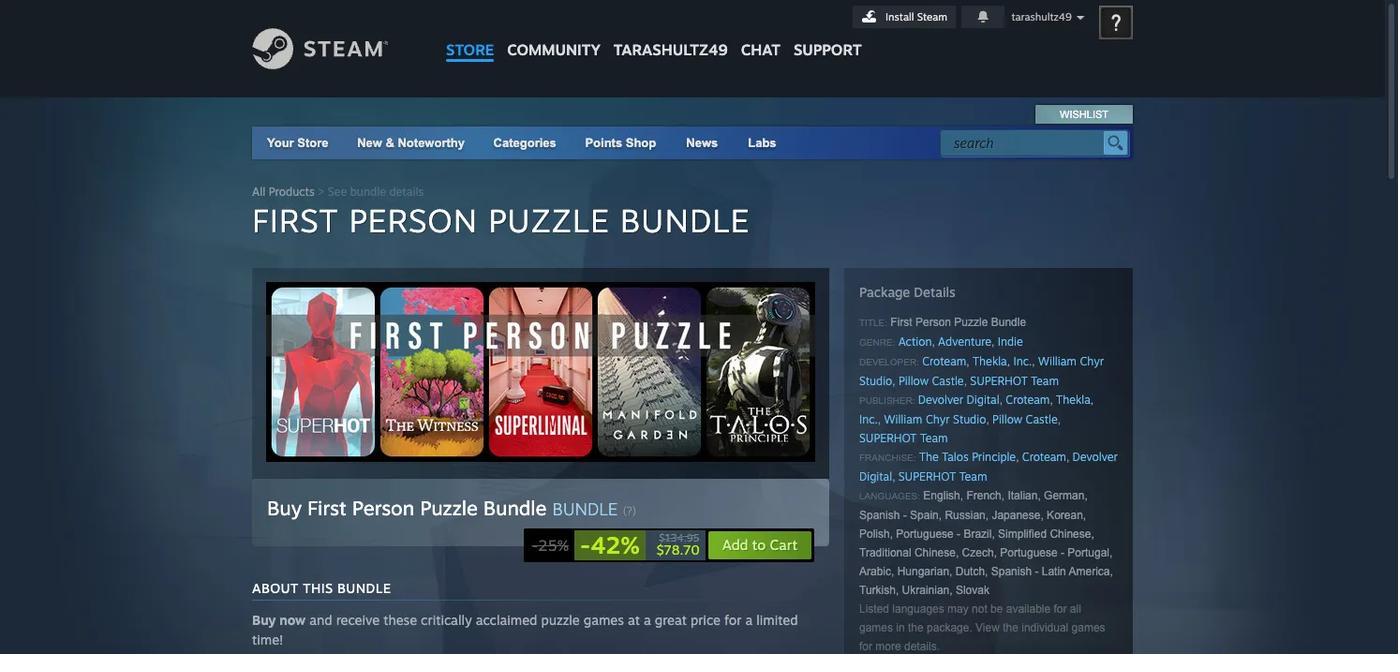Task type: locate. For each thing, give the bounding box(es) containing it.
new & noteworthy
[[357, 136, 465, 150]]

tarashultz49
[[1012, 10, 1072, 23], [614, 40, 728, 59]]

superhot team link
[[971, 374, 1059, 388], [860, 431, 948, 445], [899, 470, 987, 484]]

2 vertical spatial puzzle
[[420, 496, 478, 520]]

1 vertical spatial bundle
[[991, 316, 1027, 329]]

studio down devolver digital , croteam ,
[[953, 412, 986, 427]]

0 vertical spatial digital
[[967, 393, 1000, 407]]

great
[[655, 612, 687, 628]]

games down all
[[1072, 621, 1106, 635]]

25%
[[538, 536, 569, 555]]

devolver inside devolver digital
[[1073, 450, 1118, 464]]

bundle down news link at top
[[620, 201, 750, 240]]

- left latin
[[1035, 565, 1039, 578]]

devolver digital link
[[918, 393, 1000, 407], [860, 450, 1118, 484]]

1 horizontal spatial pillow castle link
[[993, 412, 1058, 427]]

william chyr studio link up devolver digital , croteam ,
[[860, 354, 1104, 388]]

bundle inside all products >   see bundle details first person puzzle bundle
[[350, 185, 386, 199]]

2 vertical spatial bundle
[[484, 496, 547, 520]]

- left spain,
[[903, 509, 907, 522]]

1 vertical spatial chyr
[[926, 412, 950, 427]]

1 vertical spatial thekla,
[[1057, 393, 1094, 407]]

italian,
[[1008, 489, 1041, 502]]

digital down franchise:
[[860, 470, 892, 484]]

support
[[794, 40, 862, 59]]

devolver for devolver digital
[[1073, 450, 1118, 464]]

2 vertical spatial superhot team link
[[899, 470, 987, 484]]

1 horizontal spatial william
[[1039, 354, 1077, 368]]

1 vertical spatial tarashultz49
[[614, 40, 728, 59]]

bundle inside the title: first person puzzle bundle genre: action , adventure , indie developer:
[[991, 316, 1027, 329]]

listed
[[860, 603, 890, 616]]

receive
[[336, 612, 380, 628]]

1 vertical spatial chinese,
[[915, 546, 959, 560]]

0 vertical spatial william chyr studio link
[[860, 354, 1104, 388]]

0 vertical spatial thekla, inc. link
[[973, 354, 1032, 368]]

1 vertical spatial digital
[[860, 470, 892, 484]]

0 vertical spatial bundle
[[350, 185, 386, 199]]

japanese,
[[992, 509, 1044, 522]]

pillow down developer:
[[899, 374, 929, 388]]

superhot inside ", william chyr studio , pillow castle , superhot team"
[[860, 431, 917, 445]]

price
[[691, 612, 721, 628]]

croteam link
[[923, 354, 967, 368], [1006, 393, 1050, 407], [1023, 450, 1067, 464]]

(?)
[[623, 504, 637, 518]]

chyr
[[1080, 354, 1104, 368], [926, 412, 950, 427]]

0 vertical spatial bundle
[[620, 201, 750, 240]]

1 horizontal spatial studio
[[953, 412, 986, 427]]

team up devolver digital , croteam ,
[[1031, 374, 1059, 388]]

0 horizontal spatial thekla,
[[973, 354, 1010, 368]]

spanish down czech,
[[991, 565, 1032, 578]]

puzzle inside the title: first person puzzle bundle genre: action , adventure , indie developer:
[[955, 316, 988, 329]]

this
[[303, 580, 333, 596]]

0 vertical spatial pillow castle link
[[899, 374, 964, 388]]

1 horizontal spatial thekla,
[[1057, 393, 1094, 407]]

latin
[[1042, 565, 1067, 578]]

person inside the title: first person puzzle bundle genre: action , adventure , indie developer:
[[916, 316, 951, 329]]

wishlist link
[[1037, 105, 1132, 124]]

devolver up ", william chyr studio , pillow castle , superhot team"
[[918, 393, 964, 407]]

1 vertical spatial pillow castle link
[[993, 412, 1058, 427]]

1 horizontal spatial pillow
[[993, 412, 1023, 427]]

0 vertical spatial portuguese
[[896, 528, 954, 541]]

0 vertical spatial castle
[[932, 374, 964, 388]]

0 horizontal spatial bundle
[[484, 496, 547, 520]]

chat
[[741, 40, 781, 59]]

0 horizontal spatial digital
[[860, 470, 892, 484]]

time!
[[252, 632, 283, 648]]

superhot team link up franchise:
[[860, 431, 948, 445]]

devolver up german,
[[1073, 450, 1118, 464]]

puzzle for title:
[[955, 316, 988, 329]]

william inside william chyr studio
[[1039, 354, 1077, 368]]

1 vertical spatial puzzle
[[955, 316, 988, 329]]

, william chyr studio , pillow castle , superhot team
[[860, 412, 1061, 445]]

support link
[[787, 0, 869, 64]]

the
[[919, 450, 939, 464]]

0 vertical spatial buy
[[267, 496, 302, 520]]

buy for now
[[252, 612, 276, 628]]

1 horizontal spatial team
[[960, 470, 987, 484]]

1 horizontal spatial chyr
[[1080, 354, 1104, 368]]

america,
[[1069, 565, 1113, 578]]

0 horizontal spatial spanish
[[860, 509, 900, 522]]

about
[[252, 580, 299, 596]]

details.
[[905, 640, 940, 653]]

castle down devolver digital , croteam ,
[[1026, 412, 1058, 427]]

1 vertical spatial studio
[[953, 412, 986, 427]]

1 vertical spatial william
[[884, 412, 923, 427]]

first inside the title: first person puzzle bundle genre: action , adventure , indie developer:
[[891, 316, 913, 329]]

news link
[[671, 127, 733, 159]]

all products link
[[252, 185, 315, 199]]

1 horizontal spatial portuguese
[[1000, 546, 1058, 560]]

digital down ', pillow castle , superhot team'
[[967, 393, 1000, 407]]

pillow
[[899, 374, 929, 388], [993, 412, 1023, 427]]

- right 25%
[[580, 531, 591, 560]]

and
[[310, 612, 332, 628]]

superhot up devolver digital , croteam ,
[[971, 374, 1028, 388]]

portuguese down spain,
[[896, 528, 954, 541]]

0 horizontal spatial chyr
[[926, 412, 950, 427]]

superhot up franchise:
[[860, 431, 917, 445]]

0 horizontal spatial tarashultz49
[[614, 40, 728, 59]]

add to cart link
[[707, 531, 813, 561]]

bundle for title:
[[991, 316, 1027, 329]]

0 horizontal spatial william
[[884, 412, 923, 427]]

a left limited in the right bottom of the page
[[746, 612, 753, 628]]

inc. down indie at the bottom
[[1014, 354, 1032, 368]]

bundle for buy
[[484, 496, 547, 520]]

1 vertical spatial portuguese
[[1000, 546, 1058, 560]]

42%
[[591, 531, 640, 560]]

2 vertical spatial team
[[960, 470, 987, 484]]

devolver digital link up french, at the bottom right of page
[[860, 450, 1118, 484]]

1 vertical spatial superhot
[[860, 431, 917, 445]]

buy first person puzzle bundle bundle (?)
[[267, 496, 637, 520]]

dutch,
[[956, 565, 988, 578]]

bundle up receive
[[337, 580, 391, 596]]

digital
[[967, 393, 1000, 407], [860, 470, 892, 484]]

team inside ", william chyr studio , pillow castle , superhot team"
[[920, 431, 948, 445]]

devolver digital link down ', pillow castle , superhot team'
[[918, 393, 1000, 407]]

pillow castle link
[[899, 374, 964, 388], [993, 412, 1058, 427]]

thekla,
[[973, 354, 1010, 368], [1057, 393, 1094, 407]]

croteam down william chyr studio
[[1006, 393, 1050, 407]]

william down publisher:
[[884, 412, 923, 427]]

spanish up polish,
[[860, 509, 900, 522]]

tarashultz49 link
[[607, 0, 735, 68]]

0 horizontal spatial a
[[644, 612, 651, 628]]

croteam up "italian,"
[[1023, 450, 1067, 464]]

bundle right see
[[350, 185, 386, 199]]

0 horizontal spatial the
[[908, 621, 924, 635]]

turkish,
[[860, 584, 899, 597]]

1 vertical spatial inc.
[[860, 412, 878, 427]]

0 vertical spatial croteam link
[[923, 354, 967, 368]]

william chyr studio link up 'the'
[[884, 412, 986, 427]]

arabic,
[[860, 565, 895, 578]]

0 horizontal spatial for
[[725, 612, 742, 628]]

news
[[686, 136, 718, 150]]

indie
[[998, 335, 1023, 349]]

2 horizontal spatial games
[[1072, 621, 1106, 635]]

games left at
[[584, 612, 624, 628]]

english,
[[924, 489, 964, 502]]

william up devolver digital , croteam ,
[[1039, 354, 1077, 368]]

superhot team link up devolver digital , croteam ,
[[971, 374, 1059, 388]]

1 vertical spatial team
[[920, 431, 948, 445]]

0 horizontal spatial team
[[920, 431, 948, 445]]

be
[[991, 603, 1003, 616]]

, superhot team
[[892, 470, 987, 484]]

castle down croteam , thekla, inc. ,
[[932, 374, 964, 388]]

categories
[[494, 136, 557, 150]]

croteam link down william chyr studio
[[1006, 393, 1050, 407]]

pillow down devolver digital , croteam ,
[[993, 412, 1023, 427]]

games down listed at bottom
[[860, 621, 893, 635]]

1 vertical spatial pillow
[[993, 412, 1023, 427]]

devolver
[[918, 393, 964, 407], [1073, 450, 1118, 464]]

0 horizontal spatial games
[[584, 612, 624, 628]]

1 vertical spatial spanish
[[991, 565, 1032, 578]]

hungarian,
[[898, 565, 953, 578]]

chinese, down korean,
[[1050, 528, 1095, 541]]

0 vertical spatial william
[[1039, 354, 1077, 368]]

a right at
[[644, 612, 651, 628]]

digital inside devolver digital
[[860, 470, 892, 484]]

1 vertical spatial first
[[891, 316, 913, 329]]

all
[[1070, 603, 1082, 616]]

the right in
[[908, 621, 924, 635]]

1 vertical spatial william chyr studio link
[[884, 412, 986, 427]]

william
[[1039, 354, 1077, 368], [884, 412, 923, 427]]

first up about this bundle
[[308, 496, 347, 520]]

1 horizontal spatial puzzle
[[489, 201, 610, 240]]

bundle
[[620, 201, 750, 240], [991, 316, 1027, 329], [484, 496, 547, 520]]

chinese, up hungarian,
[[915, 546, 959, 560]]

croteam link up "italian,"
[[1023, 450, 1067, 464]]

pillow castle link down devolver digital , croteam ,
[[993, 412, 1058, 427]]

croteam down adventure at the bottom right of the page
[[923, 354, 967, 368]]

croteam link down adventure at the bottom right of the page
[[923, 354, 967, 368]]

0 vertical spatial devolver
[[918, 393, 964, 407]]

0 horizontal spatial castle
[[932, 374, 964, 388]]

acclaimed
[[476, 612, 538, 628]]

1 horizontal spatial digital
[[967, 393, 1000, 407]]

about this bundle
[[252, 580, 391, 596]]

&
[[386, 136, 395, 150]]

0 vertical spatial superhot team link
[[971, 374, 1059, 388]]

inc. down publisher:
[[860, 412, 878, 427]]

0 vertical spatial tarashultz49
[[1012, 10, 1072, 23]]

for left more at the bottom right of page
[[860, 640, 873, 653]]

digital for devolver digital , croteam ,
[[967, 393, 1000, 407]]

1 vertical spatial devolver
[[1073, 450, 1118, 464]]

these
[[384, 612, 417, 628]]

new & noteworthy link
[[357, 136, 465, 150]]

pillow castle link down the title: first person puzzle bundle genre: action , adventure , indie developer:
[[899, 374, 964, 388]]

0 vertical spatial person
[[349, 201, 478, 240]]

castle
[[932, 374, 964, 388], [1026, 412, 1058, 427]]

buy up about
[[267, 496, 302, 520]]

superhot down 'the'
[[899, 470, 956, 484]]

1 vertical spatial person
[[916, 316, 951, 329]]

for left all
[[1054, 603, 1067, 616]]

bundle up indie "link"
[[991, 316, 1027, 329]]

puzzle
[[489, 201, 610, 240], [955, 316, 988, 329], [420, 496, 478, 520]]

0 vertical spatial chyr
[[1080, 354, 1104, 368]]

thekla, inc. link down indie at the bottom
[[973, 354, 1032, 368]]

studio up publisher:
[[860, 374, 893, 388]]

team down the talos principle link
[[960, 470, 987, 484]]

buy up time! on the bottom
[[252, 612, 276, 628]]

bundle up -25%
[[484, 496, 547, 520]]

1 horizontal spatial tarashultz49
[[1012, 10, 1072, 23]]

developer:
[[860, 357, 919, 367]]

1 horizontal spatial spanish
[[991, 565, 1032, 578]]

at
[[628, 612, 640, 628]]

2 a from the left
[[746, 612, 753, 628]]

2 vertical spatial person
[[352, 496, 414, 520]]

package
[[860, 284, 910, 300]]

first up action
[[891, 316, 913, 329]]

critically
[[421, 612, 472, 628]]

0 vertical spatial pillow
[[899, 374, 929, 388]]

0 vertical spatial inc.
[[1014, 354, 1032, 368]]

1 vertical spatial buy
[[252, 612, 276, 628]]

william chyr studio link
[[860, 354, 1104, 388], [884, 412, 986, 427]]

0 horizontal spatial pillow castle link
[[899, 374, 964, 388]]

castle inside ", william chyr studio , pillow castle , superhot team"
[[1026, 412, 1058, 427]]

languages:
[[860, 491, 921, 501]]

0 vertical spatial puzzle
[[489, 201, 610, 240]]

1 horizontal spatial bundle
[[620, 201, 750, 240]]

1 a from the left
[[644, 612, 651, 628]]

1 the from the left
[[908, 621, 924, 635]]

korean,
[[1047, 509, 1087, 522]]

team
[[1031, 374, 1059, 388], [920, 431, 948, 445], [960, 470, 987, 484]]

categories link
[[494, 136, 557, 150]]

2 horizontal spatial puzzle
[[955, 316, 988, 329]]

0 vertical spatial team
[[1031, 374, 1059, 388]]

czech,
[[962, 546, 997, 560]]

team up 'the'
[[920, 431, 948, 445]]

first down products in the top of the page
[[252, 201, 339, 240]]

franchise:
[[860, 453, 916, 463]]

first inside all products >   see bundle details first person puzzle bundle
[[252, 201, 339, 240]]

1 horizontal spatial devolver
[[1073, 450, 1118, 464]]

adventure link
[[938, 335, 992, 349]]

, pillow castle , superhot team
[[893, 374, 1059, 388]]

2 horizontal spatial bundle
[[991, 316, 1027, 329]]

for right price
[[725, 612, 742, 628]]

thekla, inc. link down ', pillow castle , superhot team'
[[860, 393, 1094, 427]]

chinese,
[[1050, 528, 1095, 541], [915, 546, 959, 560]]

0 vertical spatial studio
[[860, 374, 893, 388]]

traditional
[[860, 546, 912, 560]]

2 vertical spatial first
[[308, 496, 347, 520]]

0 horizontal spatial studio
[[860, 374, 893, 388]]

the
[[908, 621, 924, 635], [1003, 621, 1019, 635]]

william inside ", william chyr studio , pillow castle , superhot team"
[[884, 412, 923, 427]]

studio inside william chyr studio
[[860, 374, 893, 388]]

0 vertical spatial thekla,
[[973, 354, 1010, 368]]

>
[[318, 185, 325, 199]]

person inside all products >   see bundle details first person puzzle bundle
[[349, 201, 478, 240]]

superhot team link up "english,"
[[899, 470, 987, 484]]

portuguese down simplified at the bottom
[[1000, 546, 1058, 560]]

2 horizontal spatial for
[[1054, 603, 1067, 616]]

publisher:
[[860, 396, 915, 406]]

the right view
[[1003, 621, 1019, 635]]

puzzle inside all products >   see bundle details first person puzzle bundle
[[489, 201, 610, 240]]

community
[[507, 40, 601, 59]]

first person puzzle bundle image
[[266, 282, 816, 462]]

2 vertical spatial croteam link
[[1023, 450, 1067, 464]]



Task type: describe. For each thing, give the bounding box(es) containing it.
buy now
[[252, 612, 306, 628]]

store
[[446, 40, 494, 59]]

limited
[[757, 612, 798, 628]]

- left -42%
[[532, 536, 538, 555]]

russian,
[[945, 509, 989, 522]]

thekla, inc.
[[860, 393, 1094, 427]]

0 vertical spatial devolver digital link
[[918, 393, 1000, 407]]

0 vertical spatial chinese,
[[1050, 528, 1095, 541]]

chyr inside ", william chyr studio , pillow castle , superhot team"
[[926, 412, 950, 427]]

individual
[[1022, 621, 1069, 635]]

title:
[[860, 318, 888, 328]]

to
[[753, 536, 766, 554]]

your
[[267, 136, 294, 150]]

view
[[976, 621, 1000, 635]]

package.
[[927, 621, 973, 635]]

french,
[[967, 489, 1005, 502]]

in
[[896, 621, 905, 635]]

inc. inside thekla, inc.
[[860, 412, 878, 427]]

bundle inside all products >   see bundle details first person puzzle bundle
[[620, 201, 750, 240]]

slovak
[[956, 584, 990, 597]]

cart
[[770, 536, 798, 554]]

2 horizontal spatial team
[[1031, 374, 1059, 388]]

0 horizontal spatial pillow
[[899, 374, 929, 388]]

-25%
[[532, 536, 569, 555]]

more
[[876, 640, 901, 653]]

not
[[972, 603, 988, 616]]

bundle
[[553, 499, 618, 519]]

1 vertical spatial devolver digital link
[[860, 450, 1118, 484]]

simplified
[[998, 528, 1047, 541]]

william chyr studio
[[860, 354, 1104, 388]]

action link
[[899, 335, 932, 349]]

wishlist
[[1060, 109, 1109, 120]]

details
[[914, 284, 956, 300]]

points
[[585, 136, 623, 150]]

for inside and receive these critically acclaimed puzzle games at a great price for a limited time!
[[725, 612, 742, 628]]

devolver for devolver digital , croteam ,
[[918, 393, 964, 407]]

1 vertical spatial thekla, inc. link
[[860, 393, 1094, 427]]

now
[[280, 612, 306, 628]]

1 vertical spatial croteam link
[[1006, 393, 1050, 407]]

add
[[722, 536, 749, 554]]

chyr inside william chyr studio
[[1080, 354, 1104, 368]]

first for title:
[[891, 316, 913, 329]]

0 vertical spatial superhot
[[971, 374, 1028, 388]]

see
[[328, 185, 347, 199]]

polish,
[[860, 528, 893, 541]]

- up latin
[[1061, 546, 1065, 560]]

search text field
[[954, 131, 1100, 156]]

thekla, inside thekla, inc.
[[1057, 393, 1094, 407]]

genre:
[[860, 337, 896, 348]]

your store link
[[267, 136, 329, 150]]

add to cart
[[722, 536, 798, 554]]

$134.95
[[659, 531, 700, 545]]

store link
[[440, 0, 501, 68]]

0 horizontal spatial portuguese
[[896, 528, 954, 541]]

person for title:
[[916, 316, 951, 329]]

talos
[[942, 450, 969, 464]]

all products >   see bundle details first person puzzle bundle
[[252, 185, 750, 240]]

brazil,
[[964, 528, 995, 541]]

may
[[948, 603, 969, 616]]

indie link
[[998, 335, 1023, 349]]

$134.95 $78.70
[[657, 531, 700, 558]]

buy for first
[[267, 496, 302, 520]]

labs link
[[733, 127, 792, 159]]

install steam link
[[853, 6, 956, 28]]

first for buy
[[308, 496, 347, 520]]

community link
[[501, 0, 607, 68]]

devolver digital
[[860, 450, 1118, 484]]

spain,
[[910, 509, 942, 522]]

new
[[357, 136, 382, 150]]

1 vertical spatial croteam
[[1006, 393, 1050, 407]]

$78.70
[[657, 542, 700, 558]]

0 horizontal spatial chinese,
[[915, 546, 959, 560]]

2 vertical spatial croteam
[[1023, 450, 1067, 464]]

1 horizontal spatial for
[[860, 640, 873, 653]]

puzzle for buy
[[420, 496, 478, 520]]

person for buy
[[352, 496, 414, 520]]

croteam , thekla, inc. ,
[[923, 354, 1039, 368]]

1 vertical spatial bundle
[[337, 580, 391, 596]]

1 horizontal spatial inc.
[[1014, 354, 1032, 368]]

install
[[886, 10, 914, 23]]

portugal,
[[1068, 546, 1113, 560]]

available
[[1007, 603, 1051, 616]]

package details
[[860, 284, 956, 300]]

store
[[297, 136, 329, 150]]

0 vertical spatial croteam
[[923, 354, 967, 368]]

studio inside ", william chyr studio , pillow castle , superhot team"
[[953, 412, 986, 427]]

labs
[[748, 136, 777, 150]]

install steam
[[886, 10, 948, 23]]

your store
[[267, 136, 329, 150]]

adventure
[[938, 335, 992, 349]]

devolver digital , croteam ,
[[918, 393, 1057, 407]]

action
[[899, 335, 932, 349]]

2 the from the left
[[1003, 621, 1019, 635]]

, inside , superhot team
[[892, 471, 896, 484]]

- down russian,
[[957, 528, 961, 541]]

1 vertical spatial superhot team link
[[860, 431, 948, 445]]

principle
[[972, 450, 1016, 464]]

games inside and receive these critically acclaimed puzzle games at a great price for a limited time!
[[584, 612, 624, 628]]

pillow inside ", william chyr studio , pillow castle , superhot team"
[[993, 412, 1023, 427]]

details
[[389, 185, 424, 199]]

chat link
[[735, 0, 787, 64]]

digital for devolver digital
[[860, 470, 892, 484]]

shop
[[626, 136, 656, 150]]

franchise: the talos principle , croteam ,
[[860, 450, 1073, 464]]

1 horizontal spatial games
[[860, 621, 893, 635]]

2 vertical spatial superhot
[[899, 470, 956, 484]]

and receive these critically acclaimed puzzle games at a great price for a limited time!
[[252, 612, 798, 648]]



Task type: vqa. For each thing, say whether or not it's contained in the screenshot.
View Collection link
no



